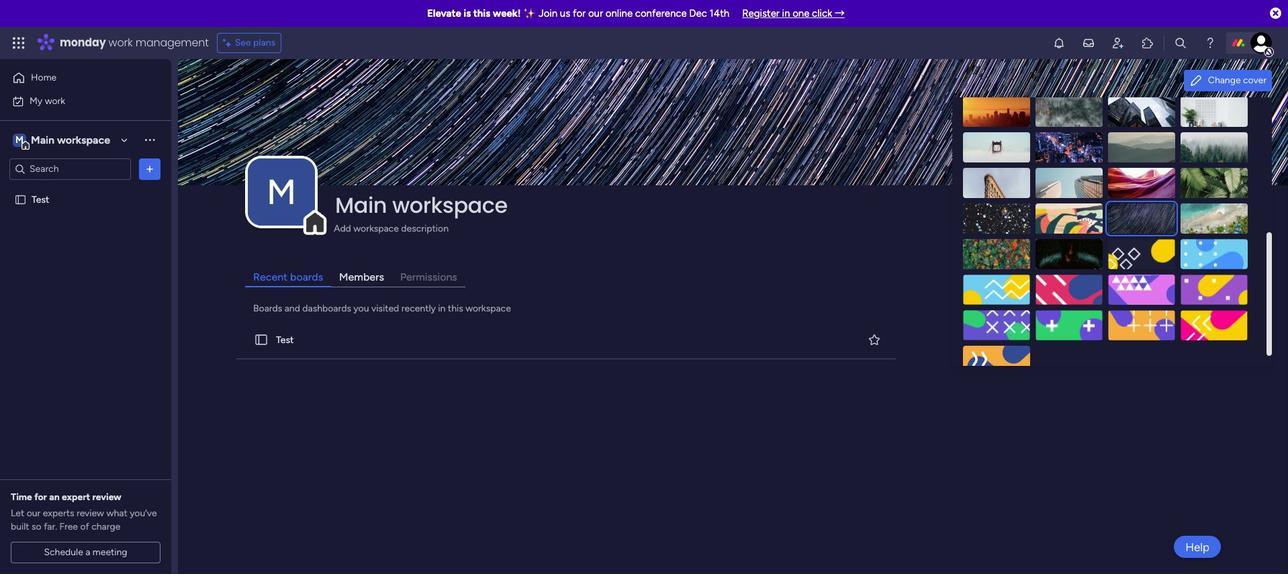 Task type: describe. For each thing, give the bounding box(es) containing it.
cover
[[1244, 75, 1267, 86]]

options image
[[143, 162, 157, 176]]

✨
[[523, 7, 536, 19]]

so
[[32, 521, 41, 533]]

online
[[606, 7, 633, 19]]

you've
[[130, 508, 157, 519]]

see plans
[[235, 37, 276, 48]]

register
[[742, 7, 780, 19]]

work for monday
[[109, 35, 133, 50]]

one
[[793, 7, 810, 19]]

an
[[49, 492, 60, 503]]

boards
[[253, 303, 282, 314]]

work for my
[[45, 95, 65, 106]]

brad klo image
[[1251, 32, 1272, 54]]

dec
[[689, 7, 707, 19]]

monday work management
[[60, 35, 209, 50]]

change cover button
[[1184, 70, 1272, 91]]

help button
[[1174, 536, 1221, 558]]

built
[[11, 521, 29, 533]]

recent boards
[[253, 271, 323, 284]]

main inside workspace selection element
[[31, 133, 54, 146]]

register in one click → link
[[742, 7, 845, 19]]

click
[[812, 7, 833, 19]]

free
[[59, 521, 78, 533]]

0 vertical spatial for
[[573, 7, 586, 19]]

recently
[[402, 303, 436, 314]]

recent
[[253, 271, 288, 284]]

main workspace inside workspace selection element
[[31, 133, 110, 146]]

is
[[464, 7, 471, 19]]

you
[[354, 303, 369, 314]]

0 vertical spatial in
[[782, 7, 790, 19]]

test link
[[234, 321, 899, 359]]

apps image
[[1141, 36, 1155, 50]]

let
[[11, 508, 24, 519]]

far.
[[44, 521, 57, 533]]

of
[[80, 521, 89, 533]]

change
[[1208, 75, 1241, 86]]

for inside time for an expert review let our experts review what you've built so far. free of charge
[[34, 492, 47, 503]]

test list box
[[0, 185, 171, 392]]

workspace image
[[13, 133, 26, 147]]

0 vertical spatial this
[[473, 7, 491, 19]]

schedule
[[44, 547, 83, 558]]

invite members image
[[1112, 36, 1125, 50]]

management
[[136, 35, 209, 50]]

experts
[[43, 508, 74, 519]]

workspace image
[[248, 159, 315, 226]]

0 vertical spatial our
[[588, 7, 603, 19]]

m for workspace icon
[[15, 134, 23, 145]]

test for public board icon
[[276, 334, 294, 346]]

inbox image
[[1082, 36, 1096, 50]]

us
[[560, 7, 571, 19]]

dashboards
[[303, 303, 351, 314]]

public board image
[[14, 193, 27, 206]]

time
[[11, 492, 32, 503]]

test for public board image
[[32, 194, 49, 205]]

boards and dashboards you visited recently in this workspace
[[253, 303, 511, 314]]



Task type: locate. For each thing, give the bounding box(es) containing it.
this
[[473, 7, 491, 19], [448, 303, 463, 314]]

1 horizontal spatial main workspace
[[335, 190, 508, 220]]

for left an
[[34, 492, 47, 503]]

our up "so"
[[27, 508, 41, 519]]

1 horizontal spatial our
[[588, 7, 603, 19]]

1 horizontal spatial m
[[267, 171, 296, 213]]

1 vertical spatial our
[[27, 508, 41, 519]]

our left the online
[[588, 7, 603, 19]]

my
[[30, 95, 42, 106]]

help image
[[1204, 36, 1217, 50]]

this right recently on the left
[[448, 303, 463, 314]]

in left one
[[782, 7, 790, 19]]

workspace selection element
[[13, 132, 112, 149]]

test right public board icon
[[276, 334, 294, 346]]

m inside workspace image
[[267, 171, 296, 213]]

1 horizontal spatial work
[[109, 35, 133, 50]]

test right public board image
[[32, 194, 49, 205]]

0 horizontal spatial for
[[34, 492, 47, 503]]

review
[[92, 492, 121, 503], [77, 508, 104, 519]]

0 vertical spatial test
[[32, 194, 49, 205]]

charge
[[91, 521, 120, 533]]

1 vertical spatial test
[[276, 334, 294, 346]]

register in one click →
[[742, 7, 845, 19]]

change cover
[[1208, 75, 1267, 86]]

select product image
[[12, 36, 26, 50]]

1 vertical spatial review
[[77, 508, 104, 519]]

0 horizontal spatial this
[[448, 303, 463, 314]]

main up add
[[335, 190, 387, 220]]

1 vertical spatial in
[[438, 303, 446, 314]]

work right monday
[[109, 35, 133, 50]]

0 horizontal spatial work
[[45, 95, 65, 106]]

review up what
[[92, 492, 121, 503]]

0 vertical spatial m
[[15, 134, 23, 145]]

Search in workspace field
[[28, 161, 112, 177]]

my work button
[[8, 90, 144, 112]]

m button
[[248, 159, 315, 226]]

visited
[[371, 303, 399, 314]]

0 vertical spatial work
[[109, 35, 133, 50]]

our
[[588, 7, 603, 19], [27, 508, 41, 519]]

0 vertical spatial main workspace
[[31, 133, 110, 146]]

this right is
[[473, 7, 491, 19]]

for right us
[[573, 7, 586, 19]]

expert
[[62, 492, 90, 503]]

1 vertical spatial for
[[34, 492, 47, 503]]

for
[[573, 7, 586, 19], [34, 492, 47, 503]]

elevate
[[427, 7, 461, 19]]

a
[[85, 547, 90, 558]]

1 vertical spatial work
[[45, 95, 65, 106]]

boards
[[290, 271, 323, 284]]

see plans button
[[217, 33, 282, 53]]

meeting
[[93, 547, 127, 558]]

test inside "link"
[[276, 334, 294, 346]]

1 horizontal spatial this
[[473, 7, 491, 19]]

schedule a meeting
[[44, 547, 127, 558]]

home
[[31, 72, 57, 83]]

1 vertical spatial m
[[267, 171, 296, 213]]

workspace options image
[[143, 133, 157, 147]]

0 horizontal spatial m
[[15, 134, 23, 145]]

1 vertical spatial main workspace
[[335, 190, 508, 220]]

main workspace up description
[[335, 190, 508, 220]]

main workspace
[[31, 133, 110, 146], [335, 190, 508, 220]]

Main workspace field
[[332, 190, 1234, 220]]

week!
[[493, 7, 521, 19]]

monday
[[60, 35, 106, 50]]

1 horizontal spatial in
[[782, 7, 790, 19]]

work
[[109, 35, 133, 50], [45, 95, 65, 106]]

time for an expert review let our experts review what you've built so far. free of charge
[[11, 492, 157, 533]]

1 vertical spatial main
[[335, 190, 387, 220]]

work inside button
[[45, 95, 65, 106]]

0 horizontal spatial our
[[27, 508, 41, 519]]

and
[[285, 303, 300, 314]]

notifications image
[[1053, 36, 1066, 50]]

0 horizontal spatial main workspace
[[31, 133, 110, 146]]

in right recently on the left
[[438, 303, 446, 314]]

see
[[235, 37, 251, 48]]

m inside workspace icon
[[15, 134, 23, 145]]

add to favorites image
[[868, 333, 881, 346]]

m for workspace image
[[267, 171, 296, 213]]

1 vertical spatial this
[[448, 303, 463, 314]]

in
[[782, 7, 790, 19], [438, 303, 446, 314]]

test inside list box
[[32, 194, 49, 205]]

search everything image
[[1174, 36, 1188, 50]]

1 horizontal spatial main
[[335, 190, 387, 220]]

main
[[31, 133, 54, 146], [335, 190, 387, 220]]

home button
[[8, 67, 144, 89]]

work right my
[[45, 95, 65, 106]]

m
[[15, 134, 23, 145], [267, 171, 296, 213]]

public board image
[[254, 333, 269, 347]]

main workspace up search in workspace field
[[31, 133, 110, 146]]

workspace
[[57, 133, 110, 146], [392, 190, 508, 220], [354, 223, 399, 235], [466, 303, 511, 314]]

→
[[835, 7, 845, 19]]

0 horizontal spatial test
[[32, 194, 49, 205]]

main right workspace icon
[[31, 133, 54, 146]]

members
[[339, 271, 384, 284]]

plans
[[253, 37, 276, 48]]

14th
[[710, 7, 730, 19]]

permissions
[[400, 271, 457, 284]]

test
[[32, 194, 49, 205], [276, 334, 294, 346]]

my work
[[30, 95, 65, 106]]

1 horizontal spatial test
[[276, 334, 294, 346]]

0 vertical spatial main
[[31, 133, 54, 146]]

0 horizontal spatial main
[[31, 133, 54, 146]]

our inside time for an expert review let our experts review what you've built so far. free of charge
[[27, 508, 41, 519]]

1 horizontal spatial for
[[573, 7, 586, 19]]

0 horizontal spatial in
[[438, 303, 446, 314]]

what
[[106, 508, 127, 519]]

option
[[0, 187, 171, 190]]

0 vertical spatial review
[[92, 492, 121, 503]]

review up the of
[[77, 508, 104, 519]]

schedule a meeting button
[[11, 542, 161, 564]]

add
[[334, 223, 351, 235]]

help
[[1186, 540, 1210, 554]]

add workspace description
[[334, 223, 449, 235]]

join
[[539, 7, 558, 19]]

conference
[[635, 7, 687, 19]]

description
[[401, 223, 449, 235]]

elevate is this week! ✨ join us for our online conference dec 14th
[[427, 7, 730, 19]]



Task type: vqa. For each thing, say whether or not it's contained in the screenshot.
the right this
yes



